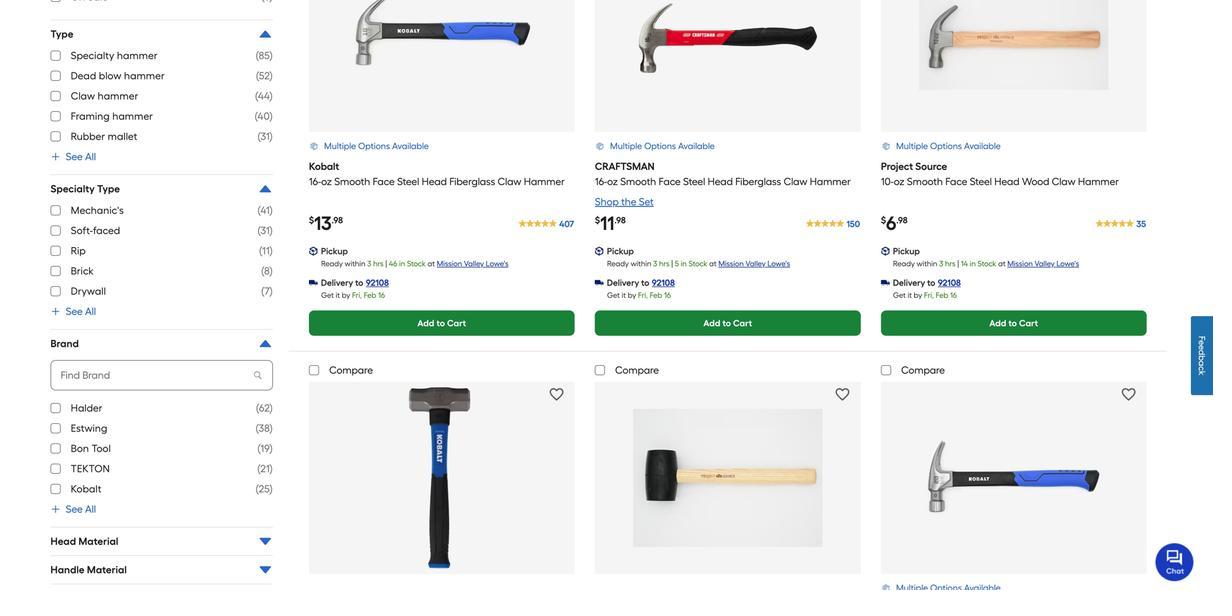 Task type: locate. For each thing, give the bounding box(es) containing it.
1 vertical spatial material
[[87, 564, 127, 576]]

$ inside the $ 11 .98
[[595, 215, 600, 226]]

1 pickup image from the left
[[309, 247, 318, 256]]

$
[[309, 215, 314, 226], [595, 215, 600, 226], [881, 215, 887, 226]]

3 smooth from the left
[[907, 176, 943, 188]]

1 horizontal spatial by
[[628, 291, 637, 300]]

hammer down the "dead blow hammer"
[[98, 90, 138, 102]]

hammer up 150 button
[[810, 176, 851, 188]]

handle material button
[[51, 556, 273, 584]]

0 horizontal spatial type
[[51, 28, 74, 40]]

fiberglass for craftsman 16-oz smooth face steel head fiberglass claw hammer
[[736, 176, 782, 188]]

0 vertical spatial see all button
[[51, 149, 96, 164]]

3 valley from the left
[[1035, 259, 1055, 268]]

add down ready within 3 hrs | 5 in stock at mission valley lowe's
[[704, 318, 721, 329]]

2 horizontal spatial ready
[[894, 259, 915, 268]]

1 ) from the top
[[270, 50, 273, 62]]

.98 inside the $ 11 .98
[[615, 215, 626, 226]]

f e e d b a c k button
[[1192, 316, 1214, 395]]

hammer for claw hammer
[[98, 90, 138, 102]]

see all button
[[51, 149, 96, 164], [51, 304, 96, 319], [51, 502, 96, 517]]

feb for 14
[[936, 291, 949, 300]]

2 get from the left
[[607, 291, 620, 300]]

valley for ready within 3 hrs | 5 in stock at mission valley lowe's
[[746, 259, 766, 268]]

.98 for 6
[[897, 215, 908, 226]]

2 .98 from the left
[[615, 215, 626, 226]]

smooth inside the kobalt 16-oz smooth face steel head fiberglass claw hammer
[[335, 176, 370, 188]]

3 within from the left
[[917, 259, 938, 268]]

( 31 ) for mallet
[[258, 131, 273, 143]]

delivery to 92108 down 5
[[607, 277, 675, 288]]

3 stock from the left
[[978, 259, 997, 268]]

available up project source 10-oz smooth face steel head wood claw hammer
[[965, 141, 1001, 151]]

2 horizontal spatial face
[[946, 176, 968, 188]]

2 cart from the left
[[734, 318, 753, 329]]

1 horizontal spatial delivery
[[607, 277, 640, 288]]

see all button for drywall
[[51, 304, 96, 319]]

1 smooth from the left
[[335, 176, 370, 188]]

3 add to cart button from the left
[[881, 311, 1147, 336]]

16- inside the kobalt 16-oz smooth face steel head fiberglass claw hammer
[[309, 176, 321, 188]]

mission
[[437, 259, 462, 268], [719, 259, 744, 268], [1008, 259, 1033, 268]]

1 horizontal spatial steel
[[684, 176, 706, 188]]

2 e from the top
[[1197, 345, 1208, 350]]

2 see all button from the top
[[51, 304, 96, 319]]

see all button down rubber on the top left
[[51, 149, 96, 164]]

2 92108 from the left
[[652, 277, 675, 288]]

stock right 46
[[407, 259, 426, 268]]

( 31 ) down the ( 40 )
[[258, 131, 273, 143]]

$ inside $ 13 .98
[[309, 215, 314, 226]]

0 horizontal spatial face
[[373, 176, 395, 188]]

3 3 from the left
[[940, 259, 944, 268]]

8
[[264, 265, 270, 277]]

( for framing hammer
[[255, 110, 258, 122]]

2 horizontal spatial $
[[881, 215, 887, 226]]

hammer for specialty hammer
[[117, 50, 158, 62]]

3 for 14
[[940, 259, 944, 268]]

2 horizontal spatial lowe's
[[1057, 259, 1080, 268]]

material for handle material
[[87, 564, 127, 576]]

feb down ready within 3 hrs | 14 in stock at mission valley lowe's
[[936, 291, 949, 300]]

3 fri, from the left
[[925, 291, 934, 300]]

3 available from the left
[[965, 141, 1001, 151]]

( 25 )
[[256, 483, 273, 495]]

mission valley lowe's button for ready within 3 hrs | 14 in stock at mission valley lowe's
[[1008, 258, 1080, 270]]

available up 'craftsman 16-oz smooth face steel head fiberglass claw hammer'
[[678, 141, 715, 151]]

92108 button for 14
[[938, 277, 961, 289]]

2 within from the left
[[631, 259, 652, 268]]

3 in from the left
[[970, 259, 976, 268]]

2 add from the left
[[704, 318, 721, 329]]

( for halder
[[256, 402, 259, 414]]

) for kobalt
[[270, 483, 273, 495]]

mission for 46
[[437, 259, 462, 268]]

1 | from the left
[[386, 259, 387, 268]]

1 16 from the left
[[378, 291, 385, 300]]

see up the "head material"
[[66, 503, 83, 516]]

2 horizontal spatial smooth
[[907, 176, 943, 188]]

oz inside project source 10-oz smooth face steel head wood claw hammer
[[894, 176, 905, 188]]

steel inside 'craftsman 16-oz smooth face steel head fiberglass claw hammer'
[[684, 176, 706, 188]]

claw up the 407 button
[[498, 176, 522, 188]]

hrs for 5
[[659, 259, 670, 268]]

head material
[[51, 536, 118, 548]]

2 see all from the top
[[66, 306, 96, 318]]

set
[[639, 196, 654, 208]]

3 options from the left
[[931, 141, 963, 151]]

specialty inside 'button'
[[51, 183, 95, 195]]

( up ( 8 )
[[259, 245, 262, 257]]

in right 5
[[681, 259, 687, 268]]

3 by from the left
[[914, 291, 923, 300]]

1 horizontal spatial in
[[681, 259, 687, 268]]

0 horizontal spatial 16
[[378, 291, 385, 300]]

triangle up image up search icon
[[258, 336, 273, 351]]

0 vertical spatial triangle up image
[[258, 27, 273, 42]]

2 face from the left
[[659, 176, 681, 188]]

0 horizontal spatial hrs
[[373, 259, 384, 268]]

heart outline image
[[550, 388, 564, 402], [1122, 388, 1136, 402]]

hrs left 14
[[946, 259, 956, 268]]

( 31 )
[[258, 131, 273, 143], [258, 225, 273, 237]]

2 horizontal spatial get it by fri, feb 16
[[894, 291, 957, 300]]

multiple options outlined image
[[595, 141, 605, 151], [881, 141, 892, 151], [881, 583, 892, 590]]

oz inside 'craftsman 16-oz smooth face steel head fiberglass claw hammer'
[[607, 176, 618, 188]]

add to cart
[[418, 318, 466, 329], [704, 318, 753, 329], [990, 318, 1039, 329]]

1 add to cart from the left
[[418, 318, 466, 329]]

2 vertical spatial triangle up image
[[258, 336, 273, 351]]

150 button
[[805, 215, 861, 232]]

0 horizontal spatial add to cart button
[[309, 311, 575, 336]]

at for 46
[[428, 259, 435, 268]]

0 horizontal spatial 92108 button
[[366, 277, 389, 289]]

all
[[85, 151, 96, 163], [85, 306, 96, 318], [85, 503, 96, 516]]

1 oz from the left
[[321, 176, 332, 188]]

e
[[1197, 340, 1208, 345], [1197, 345, 1208, 350]]

smooth down craftsman
[[621, 176, 657, 188]]

delivery for ready within 3 hrs | 14 in stock at mission valley lowe's
[[893, 277, 926, 288]]

in for 5
[[681, 259, 687, 268]]

2 horizontal spatial 92108
[[938, 277, 961, 288]]

hammer up the 407 button
[[524, 176, 565, 188]]

specialty up dead on the top left
[[71, 50, 114, 62]]

2 vertical spatial all
[[85, 503, 96, 516]]

3 all from the top
[[85, 503, 96, 516]]

face inside 'craftsman 16-oz smooth face steel head fiberglass claw hammer'
[[659, 176, 681, 188]]

16- up shop
[[595, 176, 607, 188]]

( down ( 11 )
[[261, 265, 264, 277]]

5 stars image for 11
[[805, 215, 861, 232]]

ready down $ 13 .98
[[321, 259, 343, 268]]

16 for 46
[[378, 291, 385, 300]]

1 horizontal spatial cart
[[734, 318, 753, 329]]

2 multiple options available from the left
[[610, 141, 715, 151]]

stock right 14
[[978, 259, 997, 268]]

2 delivery from the left
[[607, 277, 640, 288]]

lowe's for ready within 3 hrs | 14 in stock at mission valley lowe's
[[1057, 259, 1080, 268]]

valley
[[464, 259, 484, 268], [746, 259, 766, 268], [1035, 259, 1055, 268]]

options up source
[[931, 141, 963, 151]]

2 horizontal spatial steel
[[970, 176, 992, 188]]

2 truck filled image from the left
[[595, 279, 604, 287]]

it for ready within 3 hrs | 14 in stock at mission valley lowe's
[[908, 291, 912, 300]]

compare
[[329, 364, 373, 376], [615, 364, 659, 376], [902, 364, 945, 376]]

0 horizontal spatial fiberglass
[[450, 176, 495, 188]]

craftsman 16-oz smooth face steel head fiberglass claw hammer
[[595, 161, 851, 188]]

1 horizontal spatial mission
[[719, 259, 744, 268]]

0 horizontal spatial fri,
[[352, 291, 362, 300]]

1 at from the left
[[428, 259, 435, 268]]

5 stars image containing 407
[[518, 215, 575, 232]]

at
[[428, 259, 435, 268], [710, 259, 717, 268], [999, 259, 1006, 268]]

shop
[[595, 196, 619, 208]]

3 add to cart from the left
[[990, 318, 1039, 329]]

soft-
[[71, 225, 93, 237]]

0 vertical spatial see
[[66, 151, 83, 163]]

( 85 )
[[256, 50, 273, 62]]

2 oz from the left
[[607, 176, 618, 188]]

available for third multiple options available link from left
[[965, 141, 1001, 151]]

2 horizontal spatial at
[[999, 259, 1006, 268]]

1 horizontal spatial fri,
[[638, 291, 648, 300]]

2 horizontal spatial |
[[958, 259, 960, 268]]

rip
[[71, 245, 86, 257]]

3 hrs from the left
[[946, 259, 956, 268]]

kobalt 16-oz smooth face steel head fiberglass claw hammer
[[309, 161, 565, 188]]

44
[[258, 90, 270, 102]]

3 left 14
[[940, 259, 944, 268]]

0 horizontal spatial valley
[[464, 259, 484, 268]]

( up 44
[[256, 70, 259, 82]]

3 get it by fri, feb 16 from the left
[[894, 291, 957, 300]]

8 ) from the top
[[270, 245, 273, 257]]

0 horizontal spatial pickup image
[[309, 247, 318, 256]]

1 ready from the left
[[321, 259, 343, 268]]

multiple
[[324, 141, 356, 151], [610, 141, 642, 151], [897, 141, 929, 151]]

( for rubber mallet
[[258, 131, 261, 143]]

2 horizontal spatial by
[[914, 291, 923, 300]]

all up the "head material"
[[85, 503, 96, 516]]

delivery down actual price $13.98 element
[[321, 277, 353, 288]]

type inside 'button'
[[97, 183, 120, 195]]

2 16- from the left
[[595, 176, 607, 188]]

pickup for ready within 3 hrs | 5 in stock at mission valley lowe's
[[607, 246, 634, 257]]

ready down the actual price $6.98 element
[[894, 259, 915, 268]]

handle
[[51, 564, 85, 576]]

at right 14
[[999, 259, 1006, 268]]

all down drywall
[[85, 306, 96, 318]]

1 multiple options available from the left
[[324, 141, 429, 151]]

1 horizontal spatial add to cart
[[704, 318, 753, 329]]

see all
[[66, 151, 96, 163], [66, 306, 96, 318], [66, 503, 96, 516]]

0 horizontal spatial multiple
[[324, 141, 356, 151]]

framing
[[71, 110, 110, 122]]

k
[[1197, 371, 1208, 375]]

1 horizontal spatial oz
[[607, 176, 618, 188]]

3 mission valley lowe's button from the left
[[1008, 258, 1080, 270]]

1 all from the top
[[85, 151, 96, 163]]

0 horizontal spatial kobalt
[[71, 483, 102, 495]]

delivery
[[321, 277, 353, 288], [607, 277, 640, 288], [893, 277, 926, 288]]

2 horizontal spatial it
[[908, 291, 912, 300]]

see
[[66, 151, 83, 163], [66, 306, 83, 318], [66, 503, 83, 516]]

add down ready within 3 hrs | 14 in stock at mission valley lowe's
[[990, 318, 1007, 329]]

hammer for kobalt 16-oz smooth face steel head fiberglass claw hammer
[[524, 176, 565, 188]]

material
[[79, 536, 118, 548], [87, 564, 127, 576]]

1 horizontal spatial ready
[[607, 259, 629, 268]]

mission right 14
[[1008, 259, 1033, 268]]

mission right 46
[[437, 259, 462, 268]]

2 5 stars image from the left
[[805, 215, 861, 232]]

(
[[256, 50, 259, 62], [256, 70, 259, 82], [255, 90, 258, 102], [255, 110, 258, 122], [258, 131, 261, 143], [258, 204, 261, 217], [258, 225, 261, 237], [259, 245, 262, 257], [261, 265, 264, 277], [261, 285, 265, 297], [256, 402, 259, 414], [256, 423, 259, 435], [257, 443, 261, 455], [257, 463, 260, 475], [256, 483, 259, 495]]

1 hrs from the left
[[373, 259, 384, 268]]

at right 46
[[428, 259, 435, 268]]

) for tekton
[[270, 463, 273, 475]]

( 31 ) for faced
[[258, 225, 273, 237]]

52
[[259, 70, 270, 82]]

3 feb from the left
[[936, 291, 949, 300]]

2 31 from the top
[[261, 225, 270, 237]]

13
[[314, 212, 332, 235]]

$ right '( 41 )' on the left top of the page
[[309, 215, 314, 226]]

pickup image down the $ 11 .98
[[595, 247, 604, 256]]

3 92108 from the left
[[938, 277, 961, 288]]

1 e from the top
[[1197, 340, 1208, 345]]

triangle up image inside type button
[[258, 27, 273, 42]]

) for mechanic's
[[270, 204, 273, 217]]

5 stars image containing 35
[[1095, 215, 1147, 232]]

within
[[345, 259, 366, 268], [631, 259, 652, 268], [917, 259, 938, 268]]

1 options from the left
[[358, 141, 390, 151]]

92108 down 14
[[938, 277, 961, 288]]

plus image
[[51, 307, 61, 317], [51, 504, 61, 515]]

31 for soft-faced
[[261, 225, 270, 237]]

0 horizontal spatial delivery to 92108
[[321, 277, 389, 288]]

fri, for 46
[[352, 291, 362, 300]]

fri,
[[352, 291, 362, 300], [638, 291, 648, 300], [925, 291, 934, 300]]

2 horizontal spatial in
[[970, 259, 976, 268]]

multiple options available right multiple options outlined icon
[[324, 141, 429, 151]]

add down ready within 3 hrs | 46 in stock at mission valley lowe's
[[418, 318, 435, 329]]

1 in from the left
[[399, 259, 405, 268]]

0 vertical spatial kobalt
[[309, 161, 339, 173]]

triangle up image up ( 85 ) at the left top of the page
[[258, 27, 273, 42]]

2 vertical spatial see all
[[66, 503, 96, 516]]

1 delivery from the left
[[321, 277, 353, 288]]

16 for 14
[[951, 291, 957, 300]]

2 horizontal spatial pickup
[[893, 246, 920, 257]]

brick
[[71, 265, 94, 277]]

multiple up project
[[897, 141, 929, 151]]

.98 inside $ 6 .98
[[897, 215, 908, 226]]

1 vertical spatial plus image
[[51, 504, 61, 515]]

2 in from the left
[[681, 259, 687, 268]]

)
[[270, 50, 273, 62], [270, 70, 273, 82], [270, 90, 273, 102], [270, 110, 273, 122], [270, 131, 273, 143], [270, 204, 273, 217], [270, 225, 273, 237], [270, 245, 273, 257], [270, 265, 273, 277], [270, 285, 273, 297], [270, 402, 273, 414], [270, 423, 273, 435], [270, 443, 273, 455], [270, 463, 273, 475], [270, 483, 273, 495]]

hammer inside 'craftsman 16-oz smooth face steel head fiberglass claw hammer'
[[810, 176, 851, 188]]

2 horizontal spatial hrs
[[946, 259, 956, 268]]

head inside 'craftsman 16-oz smooth face steel head fiberglass claw hammer'
[[708, 176, 733, 188]]

3 at from the left
[[999, 259, 1006, 268]]

11 down shop
[[600, 212, 615, 235]]

0 horizontal spatial mission valley lowe's button
[[437, 258, 509, 270]]

( for dead blow hammer
[[256, 70, 259, 82]]

smooth
[[335, 176, 370, 188], [621, 176, 657, 188], [907, 176, 943, 188]]

oz
[[321, 176, 332, 188], [607, 176, 618, 188], [894, 176, 905, 188]]

see all down drywall
[[66, 306, 96, 318]]

16 down ready within 3 hrs | 46 in stock at mission valley lowe's
[[378, 291, 385, 300]]

hammer inside the kobalt 16-oz smooth face steel head fiberglass claw hammer
[[524, 176, 565, 188]]

1 31 from the top
[[261, 131, 270, 143]]

e up d
[[1197, 340, 1208, 345]]

oz up actual price $13.98 element
[[321, 176, 332, 188]]

project
[[881, 161, 914, 173]]

within left 14
[[917, 259, 938, 268]]

( for tekton
[[257, 463, 260, 475]]

hammer right blow
[[124, 70, 165, 82]]

1 horizontal spatial feb
[[650, 291, 663, 300]]

2 horizontal spatial add to cart
[[990, 318, 1039, 329]]

1 horizontal spatial mission valley lowe's button
[[719, 258, 791, 270]]

2 horizontal spatial compare
[[902, 364, 945, 376]]

options for third multiple options available link from left
[[931, 141, 963, 151]]

6 ) from the top
[[270, 204, 273, 217]]

3 | from the left
[[958, 259, 960, 268]]

3 see all button from the top
[[51, 502, 96, 517]]

material up handle material
[[79, 536, 118, 548]]

delivery down $ 6 .98
[[893, 277, 926, 288]]

steel inside the kobalt 16-oz smooth face steel head fiberglass claw hammer
[[397, 176, 419, 188]]

1 plus image from the top
[[51, 307, 61, 317]]

in right 14
[[970, 259, 976, 268]]

3 mission from the left
[[1008, 259, 1033, 268]]

1 horizontal spatial 92108
[[652, 277, 675, 288]]

in for 46
[[399, 259, 405, 268]]

triangle up image
[[258, 27, 273, 42], [258, 181, 273, 197], [258, 336, 273, 351]]

2 horizontal spatial oz
[[894, 176, 905, 188]]

1 92108 from the left
[[366, 277, 389, 288]]

triangle down image
[[258, 563, 273, 578]]

0 vertical spatial 31
[[261, 131, 270, 143]]

( 19 )
[[257, 443, 273, 455]]

1 fri, from the left
[[352, 291, 362, 300]]

3 multiple from the left
[[897, 141, 929, 151]]

1 truck filled image from the left
[[309, 279, 318, 287]]

steel inside project source 10-oz smooth face steel head wood claw hammer
[[970, 176, 992, 188]]

kobalt down tekton
[[71, 483, 102, 495]]

estwing
[[71, 423, 108, 435]]

pickup down $ 13 .98
[[321, 246, 348, 257]]

5 stars image containing 150
[[805, 215, 861, 232]]

1 horizontal spatial multiple options available link
[[595, 140, 715, 152]]

options right multiple options outlined icon
[[358, 141, 390, 151]]

options for 2nd multiple options available link from right
[[645, 141, 676, 151]]

3 delivery from the left
[[893, 277, 926, 288]]

mission valley lowe's button for ready within 3 hrs | 46 in stock at mission valley lowe's
[[437, 258, 509, 270]]

2 smooth from the left
[[621, 176, 657, 188]]

0 horizontal spatial cart
[[447, 318, 466, 329]]

0 horizontal spatial multiple options available link
[[309, 140, 429, 152]]

( 44 )
[[255, 90, 273, 102]]

2 vertical spatial see all button
[[51, 502, 96, 517]]

hrs left 5
[[659, 259, 670, 268]]

0 horizontal spatial .98
[[332, 215, 343, 226]]

to
[[355, 277, 364, 288], [641, 277, 650, 288], [928, 277, 936, 288], [437, 318, 445, 329], [723, 318, 731, 329], [1009, 318, 1018, 329]]

fiberglass inside the kobalt 16-oz smooth face steel head fiberglass claw hammer
[[450, 176, 495, 188]]

delivery to 92108 for ready within 3 hrs | 46 in stock at mission valley lowe's
[[321, 277, 389, 288]]

1 horizontal spatial 16
[[664, 291, 671, 300]]

7 ) from the top
[[270, 225, 273, 237]]

1 horizontal spatial .98
[[615, 215, 626, 226]]

2 horizontal spatial get
[[894, 291, 906, 300]]

3 it from the left
[[908, 291, 912, 300]]

0 vertical spatial type
[[51, 28, 74, 40]]

mission right 5
[[719, 259, 744, 268]]

92108 down 5
[[652, 277, 675, 288]]

pickup for ready within 3 hrs | 14 in stock at mission valley lowe's
[[893, 246, 920, 257]]

see all down rubber on the top left
[[66, 151, 96, 163]]

in for 14
[[970, 259, 976, 268]]

92108 button
[[366, 277, 389, 289], [652, 277, 675, 289], [938, 277, 961, 289]]

2 hrs from the left
[[659, 259, 670, 268]]

1 delivery to 92108 from the left
[[321, 277, 389, 288]]

options up craftsman
[[645, 141, 676, 151]]

head material button
[[51, 528, 273, 556]]

claw inside 'craftsman 16-oz smooth face steel head fiberglass claw hammer'
[[784, 176, 808, 188]]

get
[[321, 291, 334, 300], [607, 291, 620, 300], [894, 291, 906, 300]]

see for drywall
[[66, 306, 83, 318]]

0 horizontal spatial hammer
[[524, 176, 565, 188]]

by
[[342, 291, 350, 300], [628, 291, 637, 300], [914, 291, 923, 300]]

stock for 46
[[407, 259, 426, 268]]

( up ( 52 )
[[256, 50, 259, 62]]

1 horizontal spatial |
[[672, 259, 673, 268]]

hrs
[[373, 259, 384, 268], [659, 259, 670, 268], [946, 259, 956, 268]]

1 horizontal spatial get
[[607, 291, 620, 300]]

) for rip
[[270, 245, 273, 257]]

1 horizontal spatial compare
[[615, 364, 659, 376]]

multiple up craftsman
[[610, 141, 642, 151]]

multiple options available link
[[309, 140, 429, 152], [595, 140, 715, 152], [881, 140, 1001, 152]]

( down the 38
[[257, 443, 261, 455]]

hrs for 46
[[373, 259, 384, 268]]

$ inside $ 6 .98
[[881, 215, 887, 226]]

kobalt
[[309, 161, 339, 173], [71, 483, 102, 495]]

.98 for 11
[[615, 215, 626, 226]]

2 horizontal spatial available
[[965, 141, 1001, 151]]

add to cart button
[[309, 311, 575, 336], [595, 311, 861, 336], [881, 311, 1147, 336]]

1 horizontal spatial heart outline image
[[1122, 388, 1136, 402]]

lowe's for ready within 3 hrs | 5 in stock at mission valley lowe's
[[768, 259, 791, 268]]

truck filled image down pickup image
[[881, 279, 890, 287]]

1 triangle up image from the top
[[258, 27, 273, 42]]

( down 41
[[258, 225, 261, 237]]

407
[[560, 219, 574, 229]]

3 delivery to 92108 from the left
[[893, 277, 961, 288]]

oz inside the kobalt 16-oz smooth face steel head fiberglass claw hammer
[[321, 176, 332, 188]]

1 horizontal spatial get it by fri, feb 16
[[607, 291, 671, 300]]

( up the 38
[[256, 402, 259, 414]]

available for 3rd multiple options available link from right
[[392, 141, 429, 151]]

oz down craftsman
[[607, 176, 618, 188]]

92108 button down 46
[[366, 277, 389, 289]]

2 options from the left
[[645, 141, 676, 151]]

material for head material
[[79, 536, 118, 548]]

13 ) from the top
[[270, 443, 273, 455]]

0 horizontal spatial compare
[[329, 364, 373, 376]]

it for ready within 3 hrs | 46 in stock at mission valley lowe's
[[336, 291, 340, 300]]

16-
[[309, 176, 321, 188], [595, 176, 607, 188]]

1 it from the left
[[336, 291, 340, 300]]

at right 5
[[710, 259, 717, 268]]

( down 40
[[258, 131, 261, 143]]

actual price $6.98 element
[[881, 212, 908, 235]]

1 horizontal spatial add to cart button
[[595, 311, 861, 336]]

kobalt down multiple options outlined icon
[[309, 161, 339, 173]]

3 .98 from the left
[[897, 215, 908, 226]]

2 horizontal spatial cart
[[1020, 318, 1039, 329]]

material inside head material 'button'
[[79, 536, 118, 548]]

) for estwing
[[270, 423, 273, 435]]

mission for 14
[[1008, 259, 1033, 268]]

actual price $11.98 element
[[595, 212, 626, 235]]

1 horizontal spatial multiple
[[610, 141, 642, 151]]

1 horizontal spatial pickup image
[[595, 247, 604, 256]]

2 by from the left
[[628, 291, 637, 300]]

stock right 5
[[689, 259, 708, 268]]

6
[[887, 212, 897, 235]]

0 vertical spatial material
[[79, 536, 118, 548]]

1 available from the left
[[392, 141, 429, 151]]

( up ( 11 )
[[258, 204, 261, 217]]

framing hammer
[[71, 110, 153, 122]]

3
[[367, 259, 372, 268], [654, 259, 658, 268], [940, 259, 944, 268]]

get it by fri, feb 16 for ready within 3 hrs | 46 in stock at mission valley lowe's
[[321, 291, 385, 300]]

2 horizontal spatial 16
[[951, 291, 957, 300]]

e down f
[[1197, 345, 1208, 350]]

2 all from the top
[[85, 306, 96, 318]]

3 oz from the left
[[894, 176, 905, 188]]

dead
[[71, 70, 96, 82]]

2 horizontal spatial fri,
[[925, 291, 934, 300]]

all down rubber on the top left
[[85, 151, 96, 163]]

( down 8
[[261, 285, 265, 297]]

0 horizontal spatial within
[[345, 259, 366, 268]]

1 vertical spatial see all button
[[51, 304, 96, 319]]

1 horizontal spatial hammer
[[810, 176, 851, 188]]

0 horizontal spatial it
[[336, 291, 340, 300]]

claw right wood
[[1052, 176, 1076, 188]]

rubber
[[71, 131, 105, 143]]

1 horizontal spatial face
[[659, 176, 681, 188]]

hammer up 35 button
[[1079, 176, 1120, 188]]

by for ready within 3 hrs | 5 in stock at mission valley lowe's
[[628, 291, 637, 300]]

) for framing hammer
[[270, 110, 273, 122]]

1 valley from the left
[[464, 259, 484, 268]]

| left 5
[[672, 259, 673, 268]]

( for claw hammer
[[255, 90, 258, 102]]

0 horizontal spatial 5 stars image
[[518, 215, 575, 232]]

2 stock from the left
[[689, 259, 708, 268]]

2 pickup from the left
[[607, 246, 634, 257]]

( 21 )
[[257, 463, 273, 475]]

hammer for framing hammer
[[112, 110, 153, 122]]

fiberglass inside 'craftsman 16-oz smooth face steel head fiberglass claw hammer'
[[736, 176, 782, 188]]

2 horizontal spatial 92108 button
[[938, 277, 961, 289]]

stock for 14
[[978, 259, 997, 268]]

( for soft-faced
[[258, 225, 261, 237]]

valley for ready within 3 hrs | 14 in stock at mission valley lowe's
[[1035, 259, 1055, 268]]

407 button
[[518, 215, 575, 232]]

see down drywall
[[66, 306, 83, 318]]

1 horizontal spatial stock
[[689, 259, 708, 268]]

.98 inside $ 13 .98
[[332, 215, 343, 226]]

face
[[373, 176, 395, 188], [659, 176, 681, 188], [946, 176, 968, 188]]

smooth inside 'craftsman 16-oz smooth face steel head fiberglass claw hammer'
[[621, 176, 657, 188]]

11
[[600, 212, 615, 235], [262, 245, 270, 257]]

31 down '( 41 )' on the left top of the page
[[261, 225, 270, 237]]

hammer inside project source 10-oz smooth face steel head wood claw hammer
[[1079, 176, 1120, 188]]

soft-faced
[[71, 225, 120, 237]]

pickup image down 13 on the top of page
[[309, 247, 318, 256]]

hammer for craftsman 16-oz smooth face steel head fiberglass claw hammer
[[810, 176, 851, 188]]

92108 button down 14
[[938, 277, 961, 289]]

$ right 150
[[881, 215, 887, 226]]

1 horizontal spatial available
[[678, 141, 715, 151]]

face inside the kobalt 16-oz smooth face steel head fiberglass claw hammer
[[373, 176, 395, 188]]

16- inside 'craftsman 16-oz smooth face steel head fiberglass claw hammer'
[[595, 176, 607, 188]]

oz for craftsman
[[607, 176, 618, 188]]

1 vertical spatial kobalt
[[71, 483, 102, 495]]

3 see all from the top
[[66, 503, 96, 516]]

92108 button for 46
[[366, 277, 389, 289]]

16 down ready within 3 hrs | 5 in stock at mission valley lowe's
[[664, 291, 671, 300]]

( down ( 21 )
[[256, 483, 259, 495]]

in right 46
[[399, 259, 405, 268]]

triangle up image inside specialty type 'button'
[[258, 181, 273, 197]]

truck filled image
[[309, 279, 318, 287], [595, 279, 604, 287], [881, 279, 890, 287]]

truck filled image for ready within 3 hrs | 46 in stock at mission valley lowe's
[[309, 279, 318, 287]]

5 stars image
[[518, 215, 575, 232], [805, 215, 861, 232], [1095, 215, 1147, 232]]

claw inside project source 10-oz smooth face steel head wood claw hammer
[[1052, 176, 1076, 188]]

ready for ready within 3 hrs | 5 in stock at mission valley lowe's
[[607, 259, 629, 268]]

2 available from the left
[[678, 141, 715, 151]]

2 see from the top
[[66, 306, 83, 318]]

1 vertical spatial ( 31 )
[[258, 225, 273, 237]]

delivery to 92108 down 14
[[893, 277, 961, 288]]

3 $ from the left
[[881, 215, 887, 226]]

get it by fri, feb 16 for ready within 3 hrs | 14 in stock at mission valley lowe's
[[894, 291, 957, 300]]

multiple options available up source
[[897, 141, 1001, 151]]

( up 40
[[255, 90, 258, 102]]

0 horizontal spatial |
[[386, 259, 387, 268]]

14
[[961, 259, 968, 268]]

2 horizontal spatial 3
[[940, 259, 944, 268]]

type
[[51, 28, 74, 40], [97, 183, 120, 195]]

ready within 3 hrs | 5 in stock at mission valley lowe's
[[607, 259, 791, 268]]

3 face from the left
[[946, 176, 968, 188]]

1 horizontal spatial add
[[704, 318, 721, 329]]

0 horizontal spatial mission
[[437, 259, 462, 268]]

specialty
[[71, 50, 114, 62], [51, 183, 95, 195]]

pickup image
[[309, 247, 318, 256], [595, 247, 604, 256]]

3 triangle up image from the top
[[258, 336, 273, 351]]

31 down the ( 40 )
[[261, 131, 270, 143]]

material down the "head material"
[[87, 564, 127, 576]]

claw up 150 button
[[784, 176, 808, 188]]

claw
[[71, 90, 95, 102], [498, 176, 522, 188], [784, 176, 808, 188], [1052, 176, 1076, 188]]

) for bon tool
[[270, 443, 273, 455]]

) for soft-faced
[[270, 225, 273, 237]]

specialty up mechanic's
[[51, 183, 95, 195]]

$ for 6
[[881, 215, 887, 226]]

2 horizontal spatial mission valley lowe's button
[[1008, 258, 1080, 270]]

( for estwing
[[256, 423, 259, 435]]

92108 button down 5
[[652, 277, 675, 289]]

15 ) from the top
[[270, 483, 273, 495]]

feb
[[364, 291, 377, 300], [650, 291, 663, 300], [936, 291, 949, 300]]

stock
[[407, 259, 426, 268], [689, 259, 708, 268], [978, 259, 997, 268]]

mechanic's
[[71, 204, 124, 217]]

0 horizontal spatial get it by fri, feb 16
[[321, 291, 385, 300]]

plus image up the brand
[[51, 307, 61, 317]]

0 horizontal spatial truck filled image
[[309, 279, 318, 287]]

0 horizontal spatial available
[[392, 141, 429, 151]]

35
[[1137, 219, 1147, 229]]

3 left 5
[[654, 259, 658, 268]]

see right plus image
[[66, 151, 83, 163]]

material inside handle material button
[[87, 564, 127, 576]]

2 horizontal spatial stock
[[978, 259, 997, 268]]

1 mission valley lowe's button from the left
[[437, 258, 509, 270]]

2 fiberglass from the left
[[736, 176, 782, 188]]

3 for 46
[[367, 259, 372, 268]]

92108 for 46
[[366, 277, 389, 288]]

1 horizontal spatial 16-
[[595, 176, 607, 188]]

1 face from the left
[[373, 176, 395, 188]]

kobalt inside the kobalt 16-oz smooth face steel head fiberglass claw hammer
[[309, 161, 339, 173]]

pickup right pickup image
[[893, 246, 920, 257]]

feb down ready within 3 hrs | 5 in stock at mission valley lowe's
[[650, 291, 663, 300]]



Task type: vqa. For each thing, say whether or not it's contained in the screenshot.
Multiple
yes



Task type: describe. For each thing, give the bounding box(es) containing it.
claw inside the kobalt 16-oz smooth face steel head fiberglass claw hammer
[[498, 176, 522, 188]]

ready within 3 hrs | 46 in stock at mission valley lowe's
[[321, 259, 509, 268]]

all for rubber mallet
[[85, 151, 96, 163]]

b
[[1197, 355, 1208, 361]]

within for 5
[[631, 259, 652, 268]]

see all for drywall
[[66, 306, 96, 318]]

triangle down image
[[258, 534, 273, 549]]

source
[[916, 161, 948, 173]]

5 stars image for 13
[[518, 215, 575, 232]]

shop the set
[[595, 196, 654, 208]]

face for kobalt
[[373, 176, 395, 188]]

62
[[259, 402, 270, 414]]

fri, for 5
[[638, 291, 648, 300]]

smooth for kobalt
[[335, 176, 370, 188]]

heart outline image
[[836, 388, 850, 402]]

2 plus image from the top
[[51, 504, 61, 515]]

1 add to cart button from the left
[[309, 311, 575, 336]]

delivery for ready within 3 hrs | 5 in stock at mission valley lowe's
[[607, 277, 640, 288]]

craftsman
[[595, 161, 655, 173]]

11 for $ 11 .98
[[600, 212, 615, 235]]

fiberglass for kobalt 16-oz smooth face steel head fiberglass claw hammer
[[450, 176, 495, 188]]

1 multiple options available link from the left
[[309, 140, 429, 152]]

) for claw hammer
[[270, 90, 273, 102]]

38
[[259, 423, 270, 435]]

blow
[[99, 70, 122, 82]]

c
[[1197, 366, 1208, 371]]

2 heart outline image from the left
[[1122, 388, 1136, 402]]

multiple options outlined image for 2nd multiple options available link from right
[[595, 141, 605, 151]]

( 11 )
[[259, 245, 273, 257]]

all for drywall
[[85, 306, 96, 318]]

| for 14
[[958, 259, 960, 268]]

10-
[[881, 176, 894, 188]]

( for brick
[[261, 265, 264, 277]]

feb for 5
[[650, 291, 663, 300]]

specialty hammer
[[71, 50, 158, 62]]

triangle up image for 85
[[258, 27, 273, 42]]

5 stars image for 6
[[1095, 215, 1147, 232]]

3 multiple options available link from the left
[[881, 140, 1001, 152]]

steel for craftsman
[[684, 176, 706, 188]]

pickup image
[[881, 247, 890, 256]]

( for rip
[[259, 245, 262, 257]]

3 cart from the left
[[1020, 318, 1039, 329]]

face for craftsman
[[659, 176, 681, 188]]

f
[[1197, 336, 1208, 340]]

( 52 )
[[256, 70, 273, 82]]

head inside 'button'
[[51, 536, 76, 548]]

92108 for 14
[[938, 277, 961, 288]]

11 for ( 11 )
[[262, 245, 270, 257]]

bon tool
[[71, 443, 111, 455]]

project source 10-oz smooth face steel head wood claw hammer
[[881, 161, 1120, 188]]

$ 13 .98
[[309, 212, 343, 235]]

f e e d b a c k
[[1197, 336, 1208, 375]]

( 7 )
[[261, 285, 273, 297]]

claw hammer
[[71, 90, 138, 102]]

mallet
[[108, 131, 137, 143]]

smooth for craftsman
[[621, 176, 657, 188]]

the
[[622, 196, 637, 208]]

specialty for specialty hammer
[[71, 50, 114, 62]]

triangle up image for 41
[[258, 181, 273, 197]]

multiple options outlined image for third multiple options available link from left
[[881, 141, 892, 151]]

19
[[261, 443, 270, 455]]

5
[[675, 259, 679, 268]]

40
[[258, 110, 270, 122]]

within for 46
[[345, 259, 366, 268]]

$ 6 .98
[[881, 212, 908, 235]]

tool
[[92, 443, 111, 455]]

25
[[259, 483, 270, 495]]

3 compare from the left
[[902, 364, 945, 376]]

actual price $13.98 element
[[309, 212, 343, 235]]

2 compare from the left
[[615, 364, 659, 376]]

fri, for 14
[[925, 291, 934, 300]]

ready within 3 hrs | 14 in stock at mission valley lowe's
[[894, 259, 1080, 268]]

lowe's for ready within 3 hrs | 46 in stock at mission valley lowe's
[[486, 259, 509, 268]]

( 38 )
[[256, 423, 273, 435]]

( 40 )
[[255, 110, 273, 122]]

92108 for 5
[[652, 277, 675, 288]]

( for bon tool
[[257, 443, 261, 455]]

get for ready within 3 hrs | 5 in stock at mission valley lowe's
[[607, 291, 620, 300]]

handle material
[[51, 564, 127, 576]]

16 for 5
[[664, 291, 671, 300]]

hrs for 14
[[946, 259, 956, 268]]

( 8 )
[[261, 265, 273, 277]]

see all for rubber mallet
[[66, 151, 96, 163]]

ready for ready within 3 hrs | 46 in stock at mission valley lowe's
[[321, 259, 343, 268]]

kobalt for kobalt
[[71, 483, 102, 495]]

2 add to cart from the left
[[704, 318, 753, 329]]

rubber mallet
[[71, 131, 137, 143]]

150
[[847, 219, 861, 229]]

) for brick
[[270, 265, 273, 277]]

within for 14
[[917, 259, 938, 268]]

type button
[[51, 20, 273, 48]]

claw down dead on the top left
[[71, 90, 95, 102]]

specialty type button
[[51, 175, 273, 203]]

it for ready within 3 hrs | 5 in stock at mission valley lowe's
[[622, 291, 626, 300]]

35 button
[[1095, 215, 1147, 232]]

3 see from the top
[[66, 503, 83, 516]]

dead blow hammer
[[71, 70, 165, 82]]

available for 2nd multiple options available link from right
[[678, 141, 715, 151]]

brand
[[51, 338, 79, 350]]

drywall
[[71, 285, 106, 297]]

16- for kobalt 16-oz smooth face steel head fiberglass claw hammer
[[309, 176, 321, 188]]

type inside button
[[51, 28, 74, 40]]

7
[[265, 285, 270, 297]]

by for ready within 3 hrs | 14 in stock at mission valley lowe's
[[914, 291, 923, 300]]

$ for 11
[[595, 215, 600, 226]]

a
[[1197, 361, 1208, 366]]

stock for 5
[[689, 259, 708, 268]]

.98 for 13
[[332, 215, 343, 226]]

92108 button for 5
[[652, 277, 675, 289]]

kobalt for kobalt 16-oz smooth face steel head fiberglass claw hammer
[[309, 161, 339, 173]]

wood
[[1023, 176, 1050, 188]]

Find Brand text field
[[51, 368, 240, 383]]

get for ready within 3 hrs | 46 in stock at mission valley lowe's
[[321, 291, 334, 300]]

$ 11 .98
[[595, 212, 626, 235]]

( for specialty hammer
[[256, 50, 259, 62]]

see for rubber mallet
[[66, 151, 83, 163]]

( 41 )
[[258, 204, 273, 217]]

2 multiple options available link from the left
[[595, 140, 715, 152]]

at for 5
[[710, 259, 717, 268]]

3 add from the left
[[990, 318, 1007, 329]]

1 compare from the left
[[329, 364, 373, 376]]

faced
[[93, 225, 120, 237]]

31 for rubber mallet
[[261, 131, 270, 143]]

head inside the kobalt 16-oz smooth face steel head fiberglass claw hammer
[[422, 176, 447, 188]]

21
[[260, 463, 270, 475]]

1 cart from the left
[[447, 318, 466, 329]]

( 62 )
[[256, 402, 273, 414]]

shop the set link
[[595, 189, 654, 209]]

specialty for specialty type
[[51, 183, 95, 195]]

valley for ready within 3 hrs | 46 in stock at mission valley lowe's
[[464, 259, 484, 268]]

truck filled image for ready within 3 hrs | 5 in stock at mission valley lowe's
[[595, 279, 604, 287]]

bon
[[71, 443, 89, 455]]

1 add from the left
[[418, 318, 435, 329]]

) for drywall
[[270, 285, 273, 297]]

| for 46
[[386, 259, 387, 268]]

chat invite button image
[[1156, 543, 1195, 582]]

( for drywall
[[261, 285, 265, 297]]

85
[[259, 50, 270, 62]]

1 heart outline image from the left
[[550, 388, 564, 402]]

get it by fri, feb 16 for ready within 3 hrs | 5 in stock at mission valley lowe's
[[607, 291, 671, 300]]

specialty type
[[51, 183, 120, 195]]

ready for ready within 3 hrs | 14 in stock at mission valley lowe's
[[894, 259, 915, 268]]

( for kobalt
[[256, 483, 259, 495]]

search icon image
[[253, 370, 263, 381]]

plus image
[[51, 152, 61, 162]]

( for mechanic's
[[258, 204, 261, 217]]

oz for kobalt
[[321, 176, 332, 188]]

| for 5
[[672, 259, 673, 268]]

46
[[389, 259, 397, 268]]

halder
[[71, 402, 103, 414]]

head inside project source 10-oz smooth face steel head wood claw hammer
[[995, 176, 1020, 188]]

d
[[1197, 350, 1208, 355]]

tekton
[[71, 463, 110, 475]]

triangle up image inside brand button
[[258, 336, 273, 351]]

multiple options outlined image
[[309, 141, 319, 151]]

get for ready within 3 hrs | 14 in stock at mission valley lowe's
[[894, 291, 906, 300]]

3 multiple options available from the left
[[897, 141, 1001, 151]]

brand button
[[51, 330, 273, 358]]

face inside project source 10-oz smooth face steel head wood claw hammer
[[946, 176, 968, 188]]

multiple for multiple options outlined icon
[[324, 141, 356, 151]]

41
[[261, 204, 270, 217]]

multiple for third multiple options available link from left multiple options outlined image
[[897, 141, 929, 151]]

multiple for 2nd multiple options available link from right multiple options outlined image
[[610, 141, 642, 151]]

$ for 13
[[309, 215, 314, 226]]

smooth inside project source 10-oz smooth face steel head wood claw hammer
[[907, 176, 943, 188]]

steel for kobalt
[[397, 176, 419, 188]]

2 add to cart button from the left
[[595, 311, 861, 336]]

pickup for ready within 3 hrs | 46 in stock at mission valley lowe's
[[321, 246, 348, 257]]



